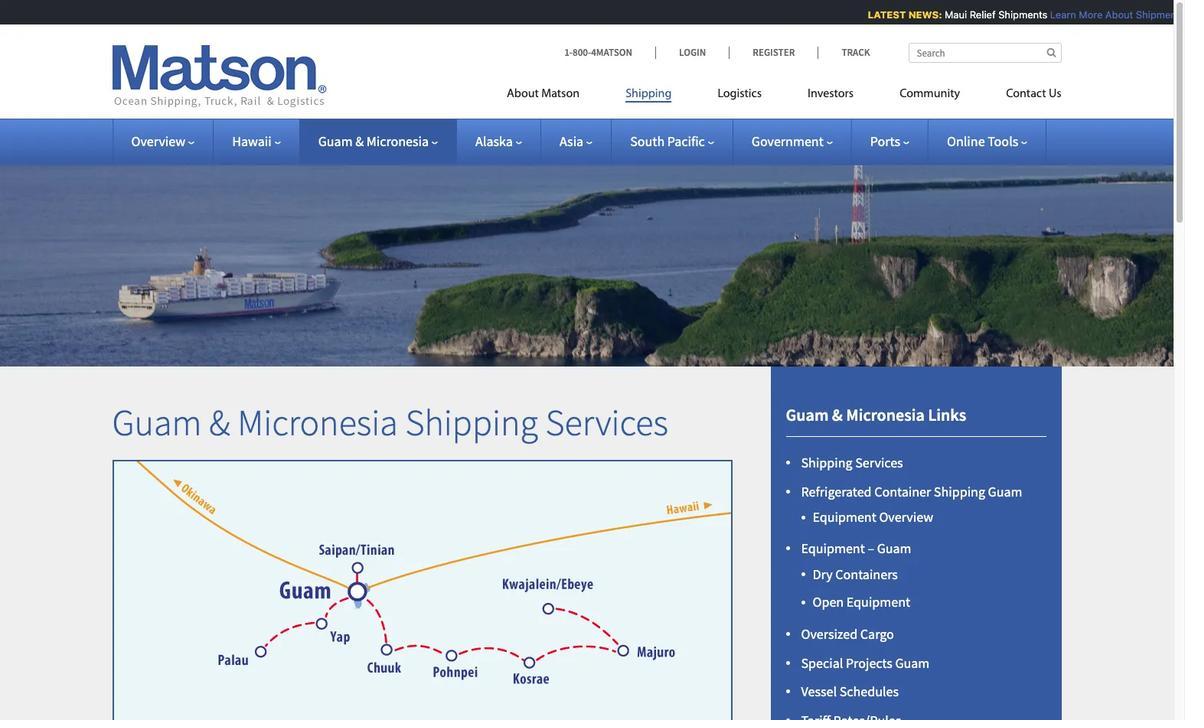 Task type: describe. For each thing, give the bounding box(es) containing it.
ports
[[870, 132, 900, 150]]

latest news: maui relief shipments learn more about shipment as
[[863, 8, 1185, 21]]

login link
[[655, 46, 729, 59]]

top menu navigation
[[507, 80, 1061, 112]]

as
[[1177, 8, 1185, 21]]

vessel
[[801, 683, 837, 701]]

special projects guam link
[[801, 654, 930, 672]]

learn
[[1045, 8, 1071, 21]]

guam & micronesia link
[[318, 132, 438, 150]]

guam & micronesia links section
[[751, 366, 1081, 720]]

about matson
[[507, 88, 580, 100]]

investors
[[808, 88, 854, 100]]

community link
[[877, 80, 983, 112]]

overview link
[[131, 132, 195, 150]]

cargo
[[860, 625, 894, 643]]

contact
[[1006, 88, 1046, 100]]

shipments
[[993, 8, 1042, 21]]

south pacific
[[630, 132, 705, 150]]

refrigerated container shipping guam
[[801, 483, 1022, 501]]

equipment for equipment overview
[[813, 508, 876, 526]]

special
[[801, 654, 843, 672]]

micronesia for guam & micronesia shipping services
[[238, 399, 398, 445]]

asia
[[560, 132, 583, 150]]

refrigerated container shipping guam link
[[801, 483, 1022, 501]]

register
[[753, 46, 795, 59]]

containers
[[835, 566, 898, 583]]

about inside about matson link
[[507, 88, 539, 100]]

1-800-4matson
[[564, 46, 632, 59]]

online tools link
[[947, 132, 1028, 150]]

government link
[[752, 132, 833, 150]]

us
[[1049, 88, 1061, 100]]

& for guam & micronesia
[[355, 132, 364, 150]]

services inside guam & micronesia links section
[[855, 454, 903, 472]]

0 vertical spatial overview
[[131, 132, 185, 150]]

equipment for equipment – guam
[[801, 540, 865, 558]]

investors link
[[785, 80, 877, 112]]

search image
[[1047, 47, 1056, 57]]

alaska
[[475, 132, 513, 150]]

community
[[900, 88, 960, 100]]

hawaii link
[[232, 132, 281, 150]]

shipping services
[[801, 454, 903, 472]]

south pacific link
[[630, 132, 714, 150]]

shipping services link
[[801, 454, 903, 472]]

tools
[[988, 132, 1018, 150]]

hawaii
[[232, 132, 272, 150]]

equipment – guam
[[801, 540, 911, 558]]

ports link
[[870, 132, 909, 150]]

open
[[813, 594, 844, 611]]

open equipment link
[[813, 594, 910, 611]]

matson containership sailing for guam shipping service. image
[[0, 141, 1174, 366]]

learn more about shipment as link
[[1045, 8, 1185, 21]]

relief
[[964, 8, 990, 21]]



Task type: vqa. For each thing, say whether or not it's contained in the screenshot.
Hilo image
no



Task type: locate. For each thing, give the bounding box(es) containing it.
links
[[928, 404, 966, 425]]

track
[[842, 46, 870, 59]]

shipping inside top menu 'navigation'
[[626, 88, 672, 100]]

0 vertical spatial equipment
[[813, 508, 876, 526]]

1 vertical spatial about
[[507, 88, 539, 100]]

latest
[[863, 8, 901, 21]]

schedules
[[840, 683, 899, 701]]

about left matson
[[507, 88, 539, 100]]

800-
[[573, 46, 591, 59]]

micronesia for guam & micronesia links
[[846, 404, 925, 425]]

guam & micronesia shipping services
[[112, 399, 668, 445]]

maui
[[939, 8, 962, 21]]

track link
[[818, 46, 870, 59]]

None search field
[[908, 43, 1061, 63]]

1 horizontal spatial about
[[1100, 8, 1128, 21]]

& for guam & micronesia links
[[832, 404, 843, 425]]

micronesia for guam & micronesia
[[366, 132, 429, 150]]

oversized
[[801, 625, 858, 643]]

1 vertical spatial equipment
[[801, 540, 865, 558]]

online tools
[[947, 132, 1018, 150]]

equipment
[[813, 508, 876, 526], [801, 540, 865, 558], [847, 594, 910, 611]]

overview
[[131, 132, 185, 150], [879, 508, 933, 526]]

shipping
[[626, 88, 672, 100], [405, 399, 538, 445], [801, 454, 853, 472], [934, 483, 985, 501]]

1 horizontal spatial &
[[355, 132, 364, 150]]

south
[[630, 132, 665, 150]]

shipment
[[1131, 8, 1175, 21]]

government
[[752, 132, 824, 150]]

1-
[[564, 46, 573, 59]]

equipment – guam link
[[801, 540, 911, 558]]

1 horizontal spatial services
[[855, 454, 903, 472]]

1-800-4matson link
[[564, 46, 655, 59]]

equipment overview link
[[813, 508, 933, 526]]

refrigerated
[[801, 483, 872, 501]]

0 horizontal spatial &
[[209, 399, 230, 445]]

online
[[947, 132, 985, 150]]

overview inside guam & micronesia links section
[[879, 508, 933, 526]]

& for guam & micronesia shipping services
[[209, 399, 230, 445]]

news:
[[903, 8, 937, 21]]

projects
[[846, 654, 893, 672]]

matson
[[541, 88, 580, 100]]

login
[[679, 46, 706, 59]]

guam image
[[347, 557, 519, 720], [347, 583, 519, 720], [536, 598, 708, 720], [310, 614, 483, 720], [376, 640, 549, 720], [614, 640, 787, 720], [248, 644, 420, 720], [440, 645, 612, 720], [519, 651, 692, 720]]

equipment down "refrigerated"
[[813, 508, 876, 526]]

logistics
[[718, 88, 762, 100]]

about matson link
[[507, 80, 603, 112]]

0 horizontal spatial services
[[545, 399, 668, 445]]

more
[[1074, 8, 1097, 21]]

1 horizontal spatial overview
[[879, 508, 933, 526]]

4matson
[[591, 46, 632, 59]]

alaska link
[[475, 132, 522, 150]]

micronesia inside guam & micronesia links section
[[846, 404, 925, 425]]

&
[[355, 132, 364, 150], [209, 399, 230, 445], [832, 404, 843, 425]]

equipment overview
[[813, 508, 933, 526]]

about right more
[[1100, 8, 1128, 21]]

vessel schedules link
[[801, 683, 899, 701]]

equipment down containers
[[847, 594, 910, 611]]

contact us
[[1006, 88, 1061, 100]]

about
[[1100, 8, 1128, 21], [507, 88, 539, 100]]

shipping link
[[603, 80, 695, 112]]

guam
[[318, 132, 353, 150], [112, 399, 202, 445], [786, 404, 829, 425], [988, 483, 1022, 501], [877, 540, 911, 558], [895, 654, 930, 672]]

& inside section
[[832, 404, 843, 425]]

dry
[[813, 566, 833, 583]]

equipment up dry
[[801, 540, 865, 558]]

guam & micronesia links
[[786, 404, 966, 425]]

services
[[545, 399, 668, 445], [855, 454, 903, 472]]

register link
[[729, 46, 818, 59]]

2 horizontal spatial &
[[832, 404, 843, 425]]

blue matson logo with ocean, shipping, truck, rail and logistics written beneath it. image
[[112, 45, 327, 108]]

0 vertical spatial services
[[545, 399, 668, 445]]

logistics link
[[695, 80, 785, 112]]

–
[[868, 540, 874, 558]]

oversized cargo link
[[801, 625, 894, 643]]

dry containers link
[[813, 566, 898, 583]]

vessel schedules
[[801, 683, 899, 701]]

0 horizontal spatial about
[[507, 88, 539, 100]]

asia link
[[560, 132, 593, 150]]

1 vertical spatial overview
[[879, 508, 933, 526]]

pacific
[[667, 132, 705, 150]]

0 vertical spatial about
[[1100, 8, 1128, 21]]

contact us link
[[983, 80, 1061, 112]]

special projects guam
[[801, 654, 930, 672]]

guam & micronesia
[[318, 132, 429, 150]]

2 vertical spatial equipment
[[847, 594, 910, 611]]

open equipment
[[813, 594, 910, 611]]

oversized cargo
[[801, 625, 894, 643]]

micronesia
[[366, 132, 429, 150], [238, 399, 398, 445], [846, 404, 925, 425]]

Search search field
[[908, 43, 1061, 63]]

dry containers
[[813, 566, 898, 583]]

1 vertical spatial services
[[855, 454, 903, 472]]

0 horizontal spatial overview
[[131, 132, 185, 150]]

container
[[874, 483, 931, 501]]

map guam image
[[112, 460, 732, 720]]



